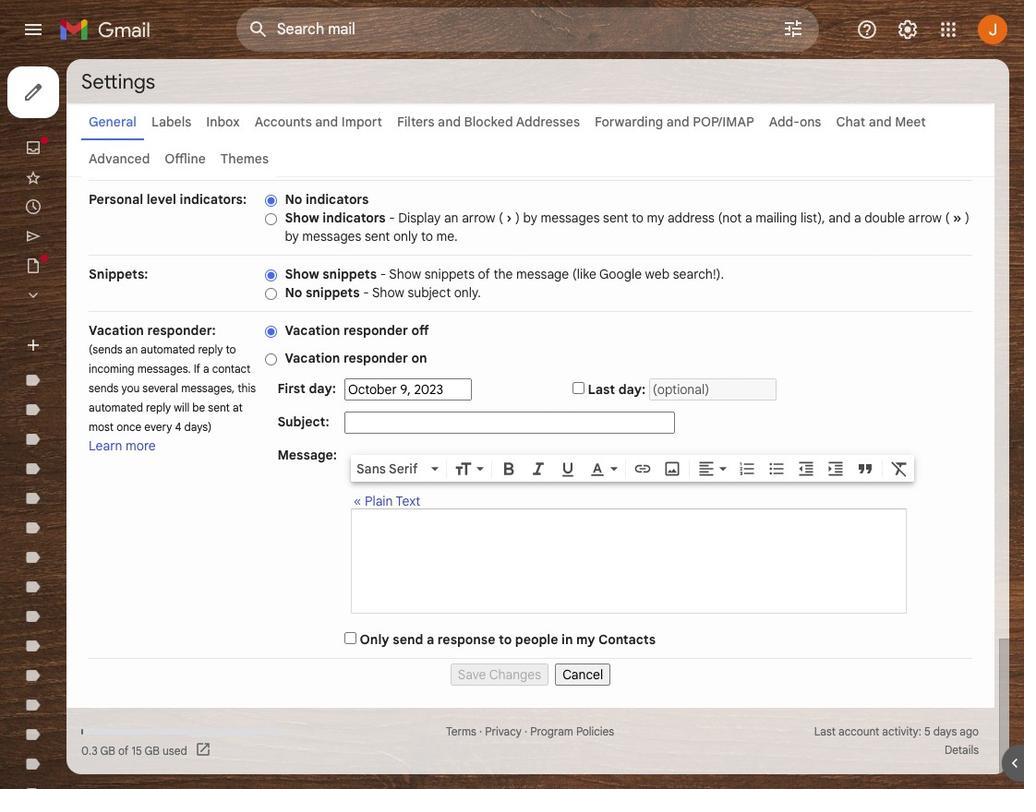 Task type: vqa. For each thing, say whether or not it's contained in the screenshot.
search!).
yes



Task type: locate. For each thing, give the bounding box(es) containing it.
accounts
[[255, 114, 312, 130]]

snippets up vacation responder off
[[306, 284, 360, 301]]

save
[[458, 667, 486, 683]]

1 horizontal spatial reply
[[198, 343, 223, 356]]

an right "(sends"
[[125, 343, 138, 356]]

0 vertical spatial reply
[[198, 343, 223, 356]]

1 vertical spatial no
[[285, 284, 302, 301]]

list),
[[801, 210, 825, 226]]

messages
[[541, 210, 600, 226], [302, 228, 361, 245]]

1 vertical spatial my
[[576, 632, 595, 648]]

1 vertical spatial sent
[[365, 228, 390, 245]]

1 vertical spatial by
[[285, 228, 299, 245]]

will
[[174, 401, 190, 415]]

my right in
[[576, 632, 595, 648]]

1 horizontal spatial gb
[[145, 744, 160, 758]]

of inside footer
[[118, 744, 129, 758]]

to up contact
[[226, 343, 236, 356]]

1 gb from the left
[[100, 744, 115, 758]]

reply up if
[[198, 343, 223, 356]]

and right chat
[[869, 114, 892, 130]]

1 no from the top
[[285, 191, 302, 208]]

support image
[[856, 18, 878, 41]]

this
[[238, 381, 256, 395]]

0 horizontal spatial sent
[[208, 401, 230, 415]]

sent inside ) by messages sent only to me.
[[365, 228, 390, 245]]

0 vertical spatial indicators
[[306, 191, 369, 208]]

footer
[[66, 723, 995, 760]]

terms
[[446, 725, 476, 739]]

day: right last day: checkbox
[[619, 381, 646, 398]]

account
[[839, 725, 879, 739]]

no snippets - show subject only.
[[285, 284, 481, 301]]

no indicators
[[285, 191, 369, 208]]

automated down sends
[[89, 401, 143, 415]]

and left pop/imap
[[667, 114, 690, 130]]

) inside ) by messages sent only to me.
[[965, 210, 970, 226]]

0 vertical spatial automated
[[141, 343, 195, 356]]

several
[[142, 381, 178, 395]]

and
[[315, 114, 338, 130], [438, 114, 461, 130], [667, 114, 690, 130], [869, 114, 892, 130], [829, 210, 851, 226]]

1 horizontal spatial arrow
[[908, 210, 942, 226]]

a right if
[[203, 362, 209, 376]]

2 horizontal spatial sent
[[603, 210, 628, 226]]

( left » at right
[[945, 210, 950, 226]]

message
[[516, 266, 569, 283]]

0 horizontal spatial by
[[285, 228, 299, 245]]

0 horizontal spatial (
[[499, 210, 503, 226]]

1 horizontal spatial ·
[[525, 725, 527, 739]]

a inside vacation responder: (sends an automated reply to incoming messages. if a contact sends you several messages, this automated reply will be sent at most once every 4 days) learn more
[[203, 362, 209, 376]]

0 vertical spatial responder
[[343, 322, 408, 339]]

vacation up first day:
[[285, 350, 340, 367]]

chat
[[836, 114, 865, 130]]

messages inside ) by messages sent only to me.
[[302, 228, 361, 245]]

details
[[945, 743, 979, 757]]

underline ‪(⌘u)‬ image
[[559, 461, 577, 479]]

formatting options toolbar
[[351, 455, 914, 482]]

general link
[[89, 114, 137, 130]]

indicators up show indicators -
[[306, 191, 369, 208]]

0 vertical spatial last
[[588, 381, 615, 398]]

0 vertical spatial -
[[389, 210, 395, 226]]

sent left only
[[365, 228, 390, 245]]

messages,
[[181, 381, 235, 395]]

general
[[89, 114, 137, 130]]

No snippets radio
[[265, 287, 277, 301]]

sent up google
[[603, 210, 628, 226]]

1 vertical spatial of
[[118, 744, 129, 758]]

) right the ›
[[515, 210, 520, 226]]

a left double
[[854, 210, 861, 226]]

more
[[126, 438, 156, 454]]

0 horizontal spatial -
[[363, 284, 369, 301]]

and left the 'import'
[[315, 114, 338, 130]]

responder down vacation responder off
[[343, 350, 408, 367]]

personal
[[89, 191, 143, 208]]

forwarding and pop/imap link
[[595, 114, 754, 130]]

my
[[647, 210, 664, 226], [576, 632, 595, 648]]

1 horizontal spatial messages
[[541, 210, 600, 226]]

1 horizontal spatial of
[[478, 266, 490, 283]]

1 horizontal spatial sent
[[365, 228, 390, 245]]

automated up messages.
[[141, 343, 195, 356]]

vacation right vacation responder off radio
[[285, 322, 340, 339]]

an up me.
[[444, 210, 459, 226]]

2 vertical spatial sent
[[208, 401, 230, 415]]

privacy link
[[485, 725, 522, 739]]

0 vertical spatial by
[[523, 210, 537, 226]]

0 horizontal spatial day:
[[309, 381, 336, 397]]

0 horizontal spatial of
[[118, 744, 129, 758]]

subject:
[[277, 414, 329, 430]]

only.
[[454, 284, 481, 301]]

and right list),
[[829, 210, 851, 226]]

inbox
[[206, 114, 240, 130]]

sans
[[356, 461, 386, 477]]

0 horizontal spatial gb
[[100, 744, 115, 758]]

my left address
[[647, 210, 664, 226]]

main menu image
[[22, 18, 44, 41]]

vacation for vacation responder: (sends an automated reply to incoming messages. if a contact sends you several messages, this automated reply will be sent at most once every 4 days) learn more
[[89, 322, 144, 339]]

1 horizontal spatial -
[[380, 266, 386, 283]]

1 vertical spatial an
[[125, 343, 138, 356]]

responder
[[343, 322, 408, 339], [343, 350, 408, 367]]

no
[[285, 191, 302, 208], [285, 284, 302, 301]]

arrow left » at right
[[908, 210, 942, 226]]

no for no indicators
[[285, 191, 302, 208]]

2 vertical spatial -
[[363, 284, 369, 301]]

) right » at right
[[965, 210, 970, 226]]

filters and blocked addresses
[[397, 114, 580, 130]]

indicators for no
[[306, 191, 369, 208]]

show snippets - show snippets of the message (like google web search!).
[[285, 266, 724, 283]]

Subject text field
[[344, 412, 675, 434]]

show
[[285, 210, 319, 226], [285, 266, 319, 283], [389, 266, 421, 283], [372, 284, 404, 301]]

1 horizontal spatial an
[[444, 210, 459, 226]]

to down display
[[421, 228, 433, 245]]

Only send a response to people in my Contacts checkbox
[[344, 633, 356, 645]]

reply up every
[[146, 401, 171, 415]]

day:
[[309, 381, 336, 397], [619, 381, 646, 398]]

0 horizontal spatial my
[[576, 632, 595, 648]]

and for forwarding
[[667, 114, 690, 130]]

0 horizontal spatial last
[[588, 381, 615, 398]]

indicators
[[306, 191, 369, 208], [323, 210, 386, 226]]

indicators:
[[180, 191, 247, 208]]

0 horizontal spatial messages
[[302, 228, 361, 245]]

0 horizontal spatial )
[[515, 210, 520, 226]]

to left address
[[632, 210, 644, 226]]

once
[[117, 420, 142, 434]]

0 vertical spatial no
[[285, 191, 302, 208]]

vacation
[[89, 322, 144, 339], [285, 322, 340, 339], [285, 350, 340, 367]]

last right last day: checkbox
[[588, 381, 615, 398]]

a right (not
[[745, 210, 752, 226]]

add-
[[769, 114, 800, 130]]

1 horizontal spatial (
[[945, 210, 950, 226]]

incoming
[[89, 362, 134, 376]]

messages up (like
[[541, 210, 600, 226]]

snippets:
[[89, 266, 148, 283]]

0 horizontal spatial an
[[125, 343, 138, 356]]

messages down show indicators -
[[302, 228, 361, 245]]

Last day: checkbox
[[573, 382, 585, 394]]

1 vertical spatial messages
[[302, 228, 361, 245]]

(not
[[718, 210, 742, 226]]

arrow left the ›
[[462, 210, 495, 226]]

no right no snippets option
[[285, 284, 302, 301]]

1 horizontal spatial by
[[523, 210, 537, 226]]

no right "no indicators" option
[[285, 191, 302, 208]]

search mail image
[[242, 13, 275, 46]]

gb right 0.3
[[100, 744, 115, 758]]

- for show snippets of the message (like google web search!).
[[380, 266, 386, 283]]

1 vertical spatial indicators
[[323, 210, 386, 226]]

sans serif option
[[353, 460, 428, 478]]

themes link
[[220, 151, 269, 167]]

0 vertical spatial my
[[647, 210, 664, 226]]

2 ( from the left
[[945, 210, 950, 226]]

1 horizontal spatial )
[[965, 210, 970, 226]]

-
[[389, 210, 395, 226], [380, 266, 386, 283], [363, 284, 369, 301]]

vacation inside vacation responder: (sends an automated reply to incoming messages. if a contact sends you several messages, this automated reply will be sent at most once every 4 days) learn more
[[89, 322, 144, 339]]

0 vertical spatial an
[[444, 210, 459, 226]]

an inside vacation responder: (sends an automated reply to incoming messages. if a contact sends you several messages, this automated reply will be sent at most once every 4 days) learn more
[[125, 343, 138, 356]]

to inside vacation responder: (sends an automated reply to incoming messages. if a contact sends you several messages, this automated reply will be sent at most once every 4 days) learn more
[[226, 343, 236, 356]]

responder up vacation responder on
[[343, 322, 408, 339]]

italic ‪(⌘i)‬ image
[[529, 460, 548, 478]]

snippets up the no snippets - show subject only.
[[323, 266, 377, 283]]

by inside ) by messages sent only to me.
[[285, 228, 299, 245]]

0 horizontal spatial reply
[[146, 401, 171, 415]]

themes
[[220, 151, 269, 167]]

display
[[398, 210, 441, 226]]

( left the ›
[[499, 210, 503, 226]]

show left subject
[[372, 284, 404, 301]]

level
[[147, 191, 176, 208]]

1 horizontal spatial day:
[[619, 381, 646, 398]]

days)
[[184, 420, 212, 434]]

add-ons link
[[769, 114, 821, 130]]

2 arrow from the left
[[908, 210, 942, 226]]

gmail image
[[59, 11, 160, 48]]

- up the no snippets - show subject only.
[[380, 266, 386, 283]]

last for last day:
[[588, 381, 615, 398]]

1 responder from the top
[[343, 322, 408, 339]]

advanced link
[[89, 151, 150, 167]]

to inside ) by messages sent only to me.
[[421, 228, 433, 245]]

vacation up "(sends"
[[89, 322, 144, 339]]

last left account
[[814, 725, 836, 739]]

2 ) from the left
[[965, 210, 970, 226]]

to left the people in the right of the page
[[499, 632, 512, 648]]

and right filters at the top left of the page
[[438, 114, 461, 130]]

of left 15
[[118, 744, 129, 758]]

you
[[121, 381, 140, 395]]

link ‪(⌘k)‬ image
[[634, 460, 652, 478]]

bold ‪(⌘b)‬ image
[[500, 460, 518, 478]]

of left the
[[478, 266, 490, 283]]

None search field
[[236, 7, 819, 52]]

1 horizontal spatial my
[[647, 210, 664, 226]]

0 horizontal spatial arrow
[[462, 210, 495, 226]]

0 horizontal spatial ·
[[479, 725, 482, 739]]

to
[[632, 210, 644, 226], [421, 228, 433, 245], [226, 343, 236, 356], [499, 632, 512, 648]]

by down 'no indicators'
[[285, 228, 299, 245]]

only send a response to people in my contacts
[[360, 632, 656, 648]]

pop/imap
[[693, 114, 754, 130]]

by right the ›
[[523, 210, 537, 226]]

bulleted list ‪(⌘⇧8)‬ image
[[767, 460, 786, 478]]

first day:
[[277, 381, 336, 397]]

indicators down 'no indicators'
[[323, 210, 386, 226]]

sent
[[603, 210, 628, 226], [365, 228, 390, 245], [208, 401, 230, 415]]

advanced search options image
[[775, 10, 812, 47]]

of
[[478, 266, 490, 283], [118, 744, 129, 758]]

navigation
[[0, 59, 222, 790], [89, 659, 972, 686]]

off
[[411, 322, 429, 339]]

follow link to manage storage image
[[195, 742, 213, 760]]

show right show snippets option
[[285, 266, 319, 283]]

and for chat
[[869, 114, 892, 130]]

2 responder from the top
[[343, 350, 408, 367]]

personal level indicators:
[[89, 191, 247, 208]]

cancel button
[[555, 664, 611, 686]]

1 vertical spatial last
[[814, 725, 836, 739]]

serif
[[389, 461, 418, 477]]

1 vertical spatial reply
[[146, 401, 171, 415]]

2 no from the top
[[285, 284, 302, 301]]

- up only
[[389, 210, 395, 226]]

1 vertical spatial -
[[380, 266, 386, 283]]

0.3 gb of 15 gb used
[[81, 744, 187, 758]]

- up vacation responder off
[[363, 284, 369, 301]]

save changes
[[458, 667, 541, 683]]

· right privacy link
[[525, 725, 527, 739]]

show right show indicators radio
[[285, 210, 319, 226]]

last inside last account activity: 5 days ago details
[[814, 725, 836, 739]]

2 gb from the left
[[145, 744, 160, 758]]

import
[[342, 114, 382, 130]]

1 horizontal spatial last
[[814, 725, 836, 739]]

the
[[494, 266, 513, 283]]

· right terms link
[[479, 725, 482, 739]]

vacation responder: (sends an automated reply to incoming messages. if a contact sends you several messages, this automated reply will be sent at most once every 4 days) learn more
[[89, 322, 256, 454]]

day: right "first"
[[309, 381, 336, 397]]

- for display an arrow (
[[389, 210, 395, 226]]

2 horizontal spatial -
[[389, 210, 395, 226]]

0 vertical spatial of
[[478, 266, 490, 283]]

sent left at
[[208, 401, 230, 415]]

no for no snippets - show subject only.
[[285, 284, 302, 301]]

day: for first day:
[[309, 381, 336, 397]]

1 vertical spatial responder
[[343, 350, 408, 367]]

gb right 15
[[145, 744, 160, 758]]

on
[[411, 350, 427, 367]]



Task type: describe. For each thing, give the bounding box(es) containing it.
›
[[507, 210, 512, 226]]

navigation containing save changes
[[89, 659, 972, 686]]

responder:
[[147, 322, 216, 339]]

response
[[438, 632, 495, 648]]

and for accounts
[[315, 114, 338, 130]]

address
[[668, 210, 715, 226]]

First day: text field
[[344, 379, 472, 401]]

contacts
[[598, 632, 656, 648]]

vacation responder off
[[285, 322, 429, 339]]

indicators for show
[[323, 210, 386, 226]]

vacation responder on
[[285, 350, 427, 367]]

offline
[[165, 151, 206, 167]]

labels
[[151, 114, 191, 130]]

terms · privacy · program policies
[[446, 725, 614, 739]]

footer containing terms
[[66, 723, 995, 760]]

be
[[192, 401, 205, 415]]

privacy
[[485, 725, 522, 739]]

changes
[[489, 667, 541, 683]]

Last day: text field
[[649, 379, 777, 401]]

quote ‪(⌘⇧9)‬ image
[[856, 460, 875, 478]]

Vacation responder on radio
[[265, 353, 277, 366]]

people
[[515, 632, 558, 648]]

1 ( from the left
[[499, 210, 503, 226]]

program
[[530, 725, 573, 739]]

only
[[393, 228, 418, 245]]

snippets for show snippets of the message (like google web search!).
[[323, 266, 377, 283]]

1 arrow from the left
[[462, 210, 495, 226]]

vacation for vacation responder on
[[285, 350, 340, 367]]

chat and meet
[[836, 114, 926, 130]]

remove formatting ‪(⌘\)‬ image
[[890, 460, 909, 478]]

numbered list ‪(⌘⇧7)‬ image
[[738, 460, 756, 478]]

forwarding
[[595, 114, 663, 130]]

in
[[562, 632, 573, 648]]

subject
[[408, 284, 451, 301]]

15
[[131, 744, 142, 758]]

last day:
[[588, 381, 646, 398]]

every
[[144, 420, 172, 434]]

message:
[[277, 447, 337, 464]]

- for show subject only.
[[363, 284, 369, 301]]

(like
[[572, 266, 596, 283]]

labels link
[[151, 114, 191, 130]]

addresses
[[516, 114, 580, 130]]

google
[[599, 266, 642, 283]]

send
[[393, 632, 423, 648]]

advanced
[[89, 151, 150, 167]]

filters
[[397, 114, 435, 130]]

ago
[[960, 725, 979, 739]]

accounts and import
[[255, 114, 382, 130]]

Vacation responder off radio
[[265, 325, 277, 339]]

snippets for show subject only.
[[306, 284, 360, 301]]

0.3
[[81, 744, 98, 758]]

« plain text
[[354, 493, 420, 510]]

indent more ‪(⌘])‬ image
[[827, 460, 845, 478]]

only
[[360, 632, 389, 648]]

settings image
[[897, 18, 919, 41]]

show up the no snippets - show subject only.
[[389, 266, 421, 283]]

1 ) from the left
[[515, 210, 520, 226]]

»
[[953, 210, 962, 226]]

1 · from the left
[[479, 725, 482, 739]]

4
[[175, 420, 181, 434]]

last account activity: 5 days ago details
[[814, 725, 979, 757]]

0 vertical spatial sent
[[603, 210, 628, 226]]

settings
[[81, 69, 155, 94]]

accounts and import link
[[255, 114, 382, 130]]

(sends
[[89, 343, 123, 356]]

double
[[865, 210, 905, 226]]

responder for off
[[343, 322, 408, 339]]

2 · from the left
[[525, 725, 527, 739]]

used
[[163, 744, 187, 758]]

snippets up only.
[[425, 266, 475, 283]]

learn more link
[[89, 438, 156, 454]]

1 vertical spatial automated
[[89, 401, 143, 415]]

responder for on
[[343, 350, 408, 367]]

insert image image
[[663, 460, 682, 478]]

sans serif
[[356, 461, 418, 477]]

sent inside vacation responder: (sends an automated reply to incoming messages. if a contact sends you several messages, this automated reply will be sent at most once every 4 days) learn more
[[208, 401, 230, 415]]

inbox link
[[206, 114, 240, 130]]

terms link
[[446, 725, 476, 739]]

sends
[[89, 381, 119, 395]]

if
[[194, 362, 200, 376]]

Show indicators radio
[[265, 212, 277, 226]]

No indicators radio
[[265, 194, 277, 208]]

activity:
[[882, 725, 922, 739]]

cancel
[[563, 667, 603, 683]]

vacation for vacation responder off
[[285, 322, 340, 339]]

forwarding and pop/imap
[[595, 114, 754, 130]]

mailing
[[756, 210, 797, 226]]

last for last account activity: 5 days ago details
[[814, 725, 836, 739]]

5
[[924, 725, 931, 739]]

day: for last day:
[[619, 381, 646, 398]]

ons
[[800, 114, 821, 130]]

indent less ‪(⌘[)‬ image
[[797, 460, 815, 478]]

days
[[933, 725, 957, 739]]

and for filters
[[438, 114, 461, 130]]

me.
[[436, 228, 458, 245]]

blocked
[[464, 114, 513, 130]]

chat and meet link
[[836, 114, 926, 130]]

0 vertical spatial messages
[[541, 210, 600, 226]]

Show snippets radio
[[265, 269, 277, 282]]

display an arrow ( › ) by messages sent to my address (not a mailing list), and a double arrow ( »
[[398, 210, 962, 226]]

first
[[277, 381, 306, 397]]

) by messages sent only to me.
[[285, 210, 970, 245]]

meet
[[895, 114, 926, 130]]

Search mail text field
[[277, 20, 731, 39]]

a right send
[[427, 632, 434, 648]]



